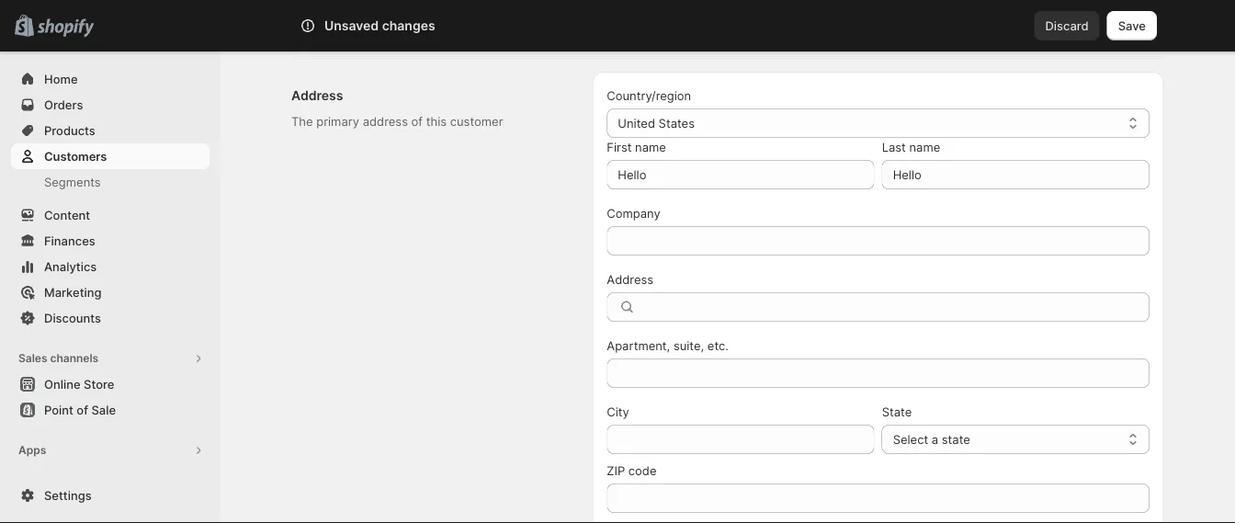 Task type: describe. For each thing, give the bounding box(es) containing it.
point
[[44, 403, 73, 417]]

orders
[[44, 97, 83, 112]]

1 vertical spatial address
[[607, 272, 654, 286]]

search
[[381, 18, 420, 33]]

segments link
[[11, 169, 210, 195]]

discard button
[[1035, 11, 1100, 40]]

orders link
[[11, 92, 210, 118]]

a
[[932, 432, 939, 446]]

discounts link
[[11, 305, 210, 331]]

name for last name
[[910, 140, 941, 154]]

Address text field
[[644, 292, 1150, 322]]

country/region
[[607, 88, 692, 103]]

primary
[[317, 114, 360, 128]]

online
[[44, 377, 81, 391]]

home
[[44, 72, 78, 86]]

of inside button
[[77, 403, 88, 417]]

settings
[[44, 488, 92, 502]]

City text field
[[607, 425, 875, 454]]

0 vertical spatial address
[[291, 88, 343, 103]]

city
[[607, 405, 630, 419]]

sales
[[18, 352, 47, 365]]

analytics link
[[11, 254, 210, 280]]

this
[[426, 114, 447, 128]]

united
[[618, 116, 656, 130]]

point of sale button
[[0, 397, 221, 423]]

settings link
[[11, 483, 210, 508]]

zip code
[[607, 463, 657, 478]]

state
[[942, 432, 971, 446]]

channels
[[50, 352, 99, 365]]

ZIP code text field
[[607, 484, 1150, 513]]

content
[[44, 208, 90, 222]]

changes
[[382, 18, 435, 34]]

the primary address of this customer
[[291, 114, 503, 128]]

zip
[[607, 463, 625, 478]]

marketing
[[44, 285, 102, 299]]

customer
[[450, 114, 503, 128]]

first
[[607, 140, 632, 154]]

sale
[[91, 403, 116, 417]]

name for first name
[[635, 140, 666, 154]]

online store button
[[0, 371, 221, 397]]

online store
[[44, 377, 114, 391]]

sales channels button
[[11, 346, 210, 371]]

etc.
[[708, 338, 729, 353]]

states
[[659, 116, 695, 130]]

apps
[[18, 444, 46, 457]]

1 horizontal spatial of
[[412, 114, 423, 128]]

shopify image
[[37, 19, 94, 37]]

unsaved
[[325, 18, 379, 34]]



Task type: vqa. For each thing, say whether or not it's contained in the screenshot.
Country/region at the top of the page
yes



Task type: locate. For each thing, give the bounding box(es) containing it.
0 vertical spatial of
[[412, 114, 423, 128]]

1 vertical spatial of
[[77, 403, 88, 417]]

apps button
[[11, 438, 210, 463]]

1 horizontal spatial address
[[607, 272, 654, 286]]

2 name from the left
[[910, 140, 941, 154]]

Company text field
[[607, 226, 1150, 256]]

save
[[1119, 18, 1147, 33]]

name
[[635, 140, 666, 154], [910, 140, 941, 154]]

unsaved changes
[[325, 18, 435, 34]]

store
[[84, 377, 114, 391]]

home link
[[11, 66, 210, 92]]

1 name from the left
[[635, 140, 666, 154]]

last
[[882, 140, 906, 154]]

address
[[291, 88, 343, 103], [607, 272, 654, 286]]

analytics
[[44, 259, 97, 274]]

select a state
[[893, 432, 971, 446]]

of left sale
[[77, 403, 88, 417]]

united states
[[618, 116, 695, 130]]

address
[[363, 114, 408, 128]]

0 horizontal spatial name
[[635, 140, 666, 154]]

Apartment, suite, etc. text field
[[607, 359, 1150, 388]]

Last name text field
[[882, 160, 1150, 189]]

apartment, suite, etc.
[[607, 338, 729, 353]]

of left "this"
[[412, 114, 423, 128]]

point of sale link
[[11, 397, 210, 423]]

search button
[[351, 11, 884, 40]]

first name
[[607, 140, 666, 154]]

online store link
[[11, 371, 210, 397]]

address up the
[[291, 88, 343, 103]]

the
[[291, 114, 313, 128]]

save button
[[1108, 11, 1158, 40]]

products
[[44, 123, 95, 137]]

suite,
[[674, 338, 704, 353]]

company
[[607, 206, 661, 220]]

point of sale
[[44, 403, 116, 417]]

customers link
[[11, 143, 210, 169]]

state
[[882, 405, 912, 419]]

0 horizontal spatial of
[[77, 403, 88, 417]]

sales channels
[[18, 352, 99, 365]]

First name text field
[[607, 160, 875, 189]]

discard
[[1046, 18, 1089, 33]]

name down "united states"
[[635, 140, 666, 154]]

products link
[[11, 118, 210, 143]]

1 horizontal spatial name
[[910, 140, 941, 154]]

select
[[893, 432, 929, 446]]

last name
[[882, 140, 941, 154]]

of
[[412, 114, 423, 128], [77, 403, 88, 417]]

address down company
[[607, 272, 654, 286]]

0 horizontal spatial address
[[291, 88, 343, 103]]

segments
[[44, 175, 101, 189]]

content link
[[11, 202, 210, 228]]

marketing link
[[11, 280, 210, 305]]

finances
[[44, 234, 95, 248]]

apartment,
[[607, 338, 670, 353]]

customers
[[44, 149, 107, 163]]

finances link
[[11, 228, 210, 254]]

code
[[629, 463, 657, 478]]

discounts
[[44, 311, 101, 325]]

name right last
[[910, 140, 941, 154]]



